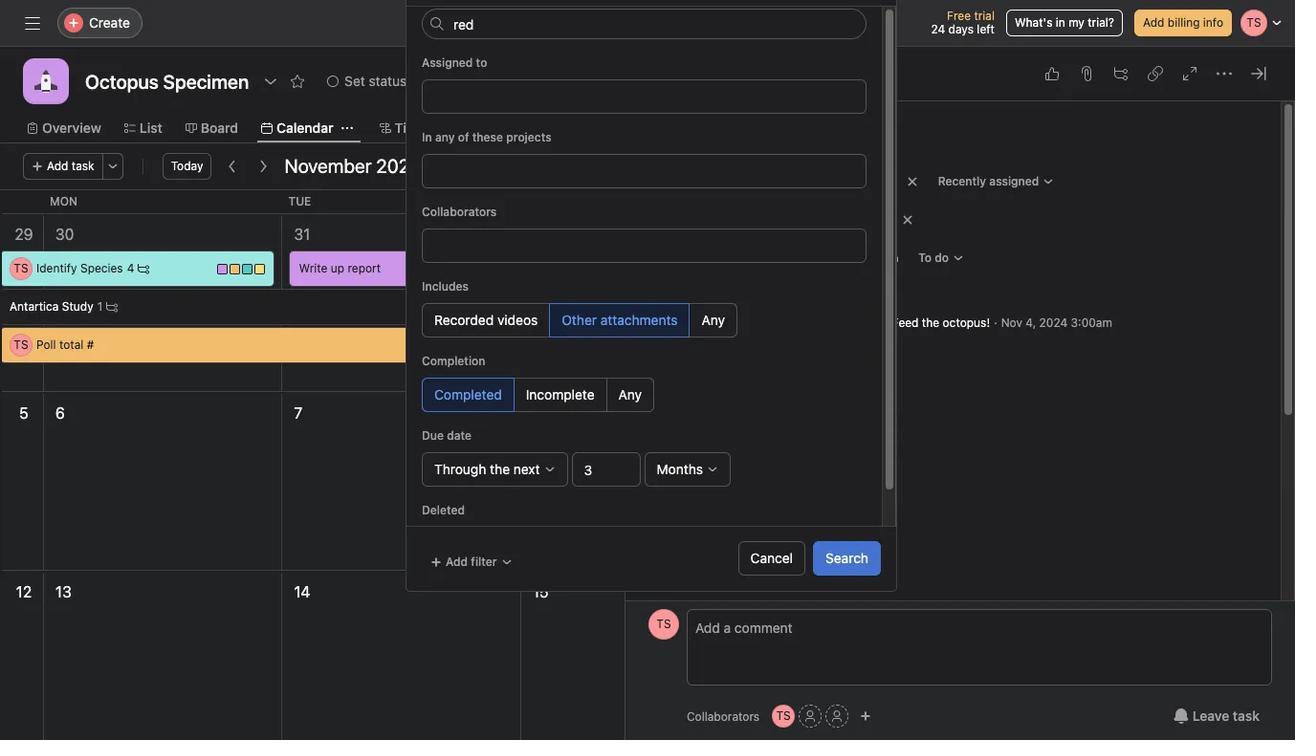 Task type: describe. For each thing, give the bounding box(es) containing it.
full screen image
[[1182, 66, 1197, 81]]

Due date number field
[[572, 452, 640, 487]]

through the next button
[[422, 452, 568, 487]]

wed
[[527, 194, 553, 209]]

5
[[19, 405, 28, 422]]

free
[[947, 9, 971, 23]]

add task button
[[23, 153, 103, 180]]

cell for assigned
[[426, 85, 448, 108]]

antartica study
[[10, 299, 93, 314]]

cancel
[[750, 550, 793, 566]]

trial
[[974, 9, 995, 23]]

4
[[127, 261, 134, 275]]

octopus
[[796, 251, 842, 265]]

incomplete
[[526, 386, 594, 403]]

12
[[16, 583, 32, 601]]

any for incomplete
[[618, 386, 642, 403]]

octopus!
[[943, 316, 990, 330]]

leftcount image for 1
[[106, 301, 118, 313]]

1 horizontal spatial search
[[825, 550, 868, 566]]

copy task link image
[[1148, 66, 1163, 81]]

today
[[171, 159, 203, 173]]

recently
[[938, 174, 986, 188]]

7
[[294, 405, 302, 422]]

total
[[59, 338, 84, 352]]

6
[[55, 405, 65, 422]]

assigned
[[422, 55, 473, 70]]

filter
[[471, 555, 497, 569]]

timeline
[[395, 120, 448, 136]]

2023
[[376, 155, 421, 177]]

days
[[948, 22, 974, 36]]

recorded
[[434, 312, 494, 328]]

task for leave task
[[1233, 708, 1260, 724]]

what's in my trial? button
[[1006, 10, 1123, 36]]

completion option group
[[422, 378, 867, 412]]

report
[[348, 261, 381, 275]]

Completed radio
[[422, 378, 514, 412]]

Contains the words text field
[[422, 9, 867, 39]]

add to starred image
[[290, 74, 305, 89]]

list
[[139, 120, 162, 136]]

feed
[[892, 316, 919, 330]]

other attachments
[[562, 312, 678, 328]]

assigned to
[[422, 55, 487, 70]]

completion
[[422, 354, 485, 368]]

identify species
[[36, 261, 123, 275]]

months button
[[644, 452, 731, 487]]

expand sidebar image
[[25, 15, 40, 31]]

specimen
[[845, 251, 898, 265]]

to do
[[918, 251, 949, 265]]

close details image
[[1251, 66, 1266, 81]]

today button
[[162, 153, 212, 180]]

cancel button
[[738, 542, 805, 576]]

poll total #
[[36, 338, 94, 352]]

main content inside 'poll total #' dialog
[[627, 101, 1279, 740]]

assigned
[[989, 174, 1039, 188]]

octopus specimen link
[[773, 249, 906, 268]]

1 vertical spatial due date
[[422, 428, 472, 443]]

add for add task
[[47, 159, 68, 173]]

#
[[87, 338, 94, 352]]

create
[[89, 14, 130, 31]]

my
[[1068, 15, 1084, 30]]

add filter button
[[422, 549, 521, 576]]

set status
[[345, 73, 407, 89]]

add or remove collaborators image
[[860, 711, 871, 722]]

more actions for this task image
[[1217, 66, 1232, 81]]

1 horizontal spatial ts button
[[772, 705, 795, 728]]

add billing info
[[1143, 15, 1223, 30]]

in any of these projects
[[422, 130, 552, 144]]

show options image
[[263, 74, 279, 89]]

add for add filter
[[446, 555, 468, 569]]

tab actions image
[[341, 122, 352, 134]]

write
[[299, 261, 327, 275]]

31
[[294, 226, 310, 243]]

next month image
[[256, 159, 271, 174]]

projects
[[506, 130, 552, 144]]

2024
[[1039, 316, 1068, 330]]

up
[[331, 261, 344, 275]]

add filter
[[446, 555, 497, 569]]

identify
[[36, 261, 77, 275]]

fri
[[1004, 194, 1022, 209]]

other
[[562, 312, 597, 328]]

what's
[[1015, 15, 1053, 30]]

set
[[345, 73, 365, 89]]

add subtask image
[[1113, 66, 1129, 81]]

15
[[533, 583, 549, 601]]

overview link
[[27, 118, 101, 139]]

1 vertical spatial 1
[[97, 299, 103, 314]]

to
[[918, 251, 932, 265]]

14
[[294, 583, 310, 601]]

Incomplete radio
[[513, 378, 607, 412]]

calendar
[[276, 120, 333, 136]]

assignee
[[648, 175, 698, 189]]

feed the octopus!
[[892, 316, 990, 330]]

1 vertical spatial search button
[[813, 542, 881, 576]]

3:00am
[[1071, 316, 1112, 330]]

attachments: add a file to this task, poll total # image
[[1079, 66, 1094, 81]]

cell for in
[[426, 160, 448, 183]]



Task type: vqa. For each thing, say whether or not it's contained in the screenshot.
attachments
yes



Task type: locate. For each thing, give the bounding box(es) containing it.
1 right study
[[97, 299, 103, 314]]

1 vertical spatial the
[[490, 461, 510, 477]]

free trial 24 days left
[[931, 9, 995, 36]]

due date up through
[[422, 428, 472, 443]]

date inside main content
[[673, 213, 697, 228]]

octopus specimen
[[796, 251, 898, 265]]

1 horizontal spatial date
[[673, 213, 697, 228]]

next
[[513, 461, 540, 477]]

1 horizontal spatial the
[[922, 316, 939, 330]]

0 horizontal spatial task
[[72, 159, 94, 173]]

the for feed
[[922, 316, 939, 330]]

any for other attachments
[[702, 312, 725, 328]]

completed
[[434, 386, 502, 403]]

info
[[1203, 15, 1223, 30]]

poll total # dialog
[[626, 47, 1295, 740]]

search right cancel
[[825, 550, 868, 566]]

november down wed
[[533, 226, 604, 243]]

2 horizontal spatial add
[[1143, 15, 1164, 30]]

0 vertical spatial 1
[[608, 226, 615, 243]]

0 horizontal spatial search
[[454, 14, 497, 31]]

Any radio
[[689, 303, 737, 338]]

1 horizontal spatial november
[[533, 226, 604, 243]]

cell down any
[[426, 160, 448, 183]]

due date down assignee
[[648, 213, 697, 228]]

the right the feed
[[922, 316, 939, 330]]

any
[[435, 130, 455, 144]]

billing
[[1168, 15, 1200, 30]]

1 vertical spatial any
[[618, 386, 642, 403]]

2 vertical spatial add
[[446, 555, 468, 569]]

Any radio
[[606, 378, 654, 412]]

2 cell from the top
[[426, 160, 448, 183]]

0 horizontal spatial leftcount image
[[106, 301, 118, 313]]

cell
[[426, 85, 448, 108], [426, 160, 448, 183], [426, 234, 448, 257]]

add inside popup button
[[446, 555, 468, 569]]

to do button
[[910, 245, 973, 272]]

2
[[771, 226, 780, 243]]

main content containing recently assigned
[[627, 101, 1279, 740]]

0 horizontal spatial november
[[284, 155, 372, 177]]

mark complete button
[[648, 60, 761, 87]]

1 cell from the top
[[426, 85, 448, 108]]

calendar link
[[261, 118, 333, 139]]

2 vertical spatial cell
[[426, 234, 448, 257]]

0 horizontal spatial collaborators
[[422, 205, 497, 219]]

collaborators
[[422, 205, 497, 219], [687, 709, 760, 724]]

deleted
[[422, 503, 465, 517]]

search button right cancel button
[[813, 542, 881, 576]]

1 horizontal spatial add
[[446, 555, 468, 569]]

ts
[[14, 261, 28, 275], [14, 338, 28, 352], [656, 617, 671, 631], [776, 709, 791, 723]]

search inside list box
[[454, 14, 497, 31]]

1 horizontal spatial 1
[[608, 226, 615, 243]]

what's in my trial?
[[1015, 15, 1114, 30]]

leftcount image
[[138, 263, 150, 275], [106, 301, 118, 313]]

write up report
[[299, 261, 381, 275]]

date down assignee
[[673, 213, 697, 228]]

1 vertical spatial due
[[422, 428, 444, 443]]

0 vertical spatial task
[[72, 159, 94, 173]]

1 vertical spatial task
[[1233, 708, 1260, 724]]

1 vertical spatial cell
[[426, 160, 448, 183]]

the for through
[[490, 461, 510, 477]]

add up mon
[[47, 159, 68, 173]]

due inside main content
[[648, 213, 670, 228]]

the left next
[[490, 461, 510, 477]]

the inside popup button
[[490, 461, 510, 477]]

1 horizontal spatial any
[[702, 312, 725, 328]]

november for november 2023
[[284, 155, 372, 177]]

previous month image
[[225, 159, 240, 174]]

any inside option
[[618, 386, 642, 403]]

nov 4, 2024 3:00am
[[1001, 316, 1112, 330]]

0 vertical spatial the
[[922, 316, 939, 330]]

0 vertical spatial collaborators
[[422, 205, 497, 219]]

3 cell from the top
[[426, 234, 448, 257]]

0 vertical spatial search
[[454, 14, 497, 31]]

ts button
[[648, 609, 679, 640], [772, 705, 795, 728]]

add for add billing info
[[1143, 15, 1164, 30]]

add left billing
[[1143, 15, 1164, 30]]

any right incomplete
[[618, 386, 642, 403]]

complete
[[703, 66, 753, 80]]

task right "leave"
[[1233, 708, 1260, 724]]

0 horizontal spatial 1
[[97, 299, 103, 314]]

1 vertical spatial november
[[533, 226, 604, 243]]

overview
[[42, 120, 101, 136]]

0 vertical spatial due date
[[648, 213, 697, 228]]

november down tab actions image
[[284, 155, 372, 177]]

1 horizontal spatial leftcount image
[[138, 263, 150, 275]]

0 horizontal spatial the
[[490, 461, 510, 477]]

task
[[72, 159, 94, 173], [1233, 708, 1260, 724]]

1 vertical spatial ts button
[[772, 705, 795, 728]]

1 horizontal spatial collaborators
[[687, 709, 760, 724]]

1 vertical spatial add
[[47, 159, 68, 173]]

0 vertical spatial date
[[673, 213, 697, 228]]

1
[[608, 226, 615, 243], [97, 299, 103, 314]]

30
[[55, 226, 74, 243]]

set status button
[[319, 68, 415, 95]]

recently assigned button
[[929, 168, 1063, 195]]

18
[[1251, 583, 1267, 601]]

rocket image
[[34, 70, 57, 93]]

more actions image
[[107, 161, 118, 172]]

antartica
[[10, 299, 59, 314]]

leftcount image for 4
[[138, 263, 150, 275]]

board link
[[185, 118, 238, 139]]

the inside 'poll total #' dialog
[[922, 316, 939, 330]]

months
[[657, 461, 703, 477]]

any right attachments
[[702, 312, 725, 328]]

0 vertical spatial search button
[[422, 8, 881, 38]]

videos
[[497, 312, 538, 328]]

due date
[[648, 213, 697, 228], [422, 428, 472, 443]]

0 vertical spatial any
[[702, 312, 725, 328]]

0 vertical spatial add
[[1143, 15, 1164, 30]]

clear due date image
[[902, 214, 913, 226]]

1 horizontal spatial due date
[[648, 213, 697, 228]]

recently assigned
[[938, 174, 1039, 188]]

due up through
[[422, 428, 444, 443]]

november 1
[[533, 226, 615, 243]]

1 up other attachments
[[608, 226, 615, 243]]

mark
[[672, 66, 699, 80]]

task left more actions image in the top left of the page
[[72, 159, 94, 173]]

november 2023
[[284, 155, 421, 177]]

0 vertical spatial cell
[[426, 85, 448, 108]]

in
[[422, 130, 432, 144]]

add
[[1143, 15, 1164, 30], [47, 159, 68, 173], [446, 555, 468, 569]]

1 vertical spatial collaborators
[[687, 709, 760, 724]]

mon
[[50, 194, 77, 209]]

24
[[931, 22, 945, 36]]

date
[[673, 213, 697, 228], [447, 428, 472, 443]]

search button up 'mark'
[[422, 8, 881, 38]]

None text field
[[80, 64, 254, 99]]

17
[[1010, 583, 1025, 601]]

1 horizontal spatial due
[[648, 213, 670, 228]]

29
[[15, 226, 33, 243]]

recorded videos
[[434, 312, 538, 328]]

1 vertical spatial date
[[447, 428, 472, 443]]

in
[[1056, 15, 1065, 30]]

task inside 'poll total #' dialog
[[1233, 708, 1260, 724]]

thu
[[765, 194, 790, 209]]

date up through
[[447, 428, 472, 443]]

board
[[201, 120, 238, 136]]

search
[[454, 14, 497, 31], [825, 550, 868, 566]]

to
[[476, 55, 487, 70]]

timeline link
[[379, 118, 448, 139]]

0 vertical spatial leftcount image
[[138, 263, 150, 275]]

any inside radio
[[702, 312, 725, 328]]

Recorded videos radio
[[422, 303, 550, 338]]

cell up the includes
[[426, 234, 448, 257]]

do
[[935, 251, 949, 265]]

0 vertical spatial ts button
[[648, 609, 679, 640]]

k
[[852, 15, 860, 31]]

0 horizontal spatial ts button
[[648, 609, 679, 640]]

1 horizontal spatial task
[[1233, 708, 1260, 724]]

collaborators inside 'poll total #' dialog
[[687, 709, 760, 724]]

task for add task
[[72, 159, 94, 173]]

4,
[[1026, 316, 1036, 330]]

dependencies
[[648, 317, 726, 331]]

list link
[[124, 118, 162, 139]]

1 vertical spatial leftcount image
[[106, 301, 118, 313]]

cell up "timeline"
[[426, 85, 448, 108]]

main content
[[627, 101, 1279, 740]]

due
[[648, 213, 670, 228], [422, 428, 444, 443]]

search list box
[[422, 8, 881, 38]]

1 vertical spatial search
[[825, 550, 868, 566]]

of
[[458, 130, 469, 144]]

remove assignee image
[[906, 176, 918, 187]]

leftcount image right 4
[[138, 263, 150, 275]]

0 vertical spatial november
[[284, 155, 372, 177]]

due date inside 'poll total #' dialog
[[648, 213, 697, 228]]

0 horizontal spatial date
[[447, 428, 472, 443]]

Task Name text field
[[635, 113, 1258, 157]]

0 horizontal spatial due
[[422, 428, 444, 443]]

0 likes. click to like this task image
[[1044, 66, 1060, 81]]

workflow link
[[471, 118, 546, 139]]

workflow
[[486, 120, 546, 136]]

leave task
[[1192, 708, 1260, 724]]

0 horizontal spatial any
[[618, 386, 642, 403]]

16
[[771, 583, 787, 601]]

status
[[369, 73, 407, 89]]

search up 'to' at the left top of the page
[[454, 14, 497, 31]]

due up "projects"
[[648, 213, 670, 228]]

Other attachments radio
[[549, 303, 690, 338]]

study
[[62, 299, 93, 314]]

8
[[533, 405, 542, 422]]

add left filter
[[446, 555, 468, 569]]

includes option group
[[422, 303, 867, 338]]

leftcount image right study
[[106, 301, 118, 313]]

create button
[[57, 8, 142, 38]]

species
[[80, 261, 123, 275]]

0 horizontal spatial due date
[[422, 428, 472, 443]]

poll
[[36, 338, 56, 352]]

november for november 1
[[533, 226, 604, 243]]

0 horizontal spatial add
[[47, 159, 68, 173]]

0 vertical spatial due
[[648, 213, 670, 228]]

attachments
[[600, 312, 678, 328]]

through
[[434, 461, 486, 477]]



